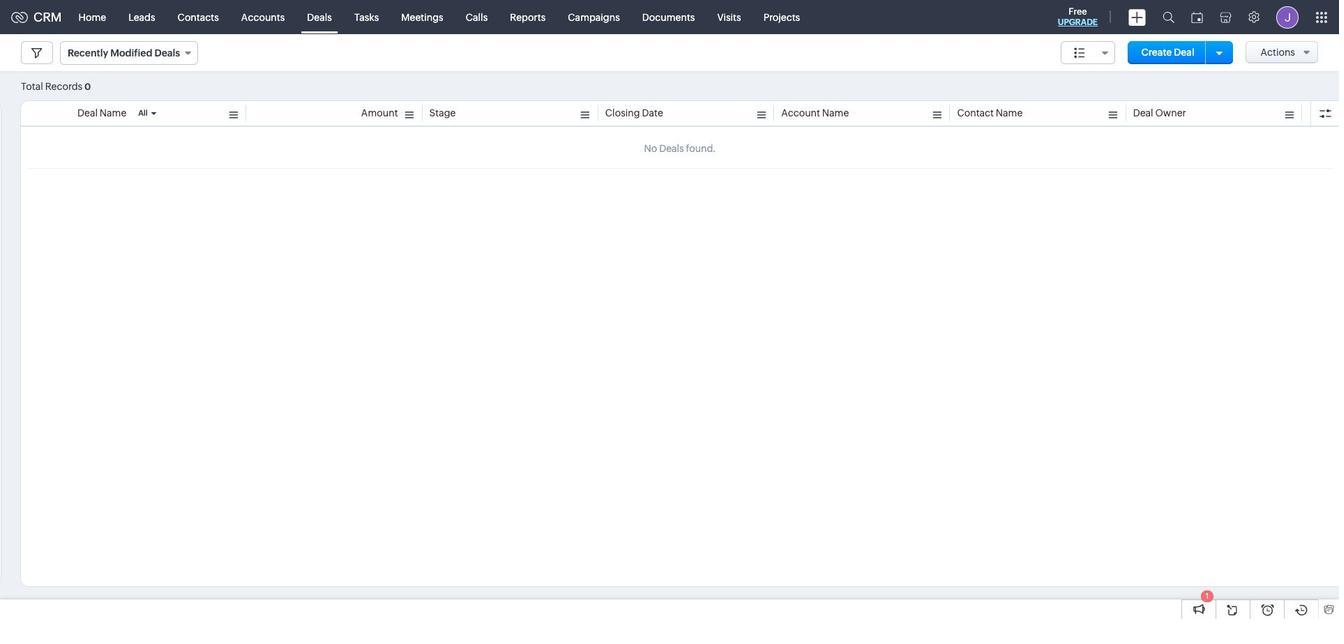 Task type: describe. For each thing, give the bounding box(es) containing it.
size image
[[1074, 47, 1085, 59]]

profile image
[[1277, 6, 1299, 28]]

create menu image
[[1129, 9, 1146, 25]]

search element
[[1154, 0, 1183, 34]]



Task type: vqa. For each thing, say whether or not it's contained in the screenshot.
"search" element
yes



Task type: locate. For each thing, give the bounding box(es) containing it.
None field
[[60, 41, 198, 65], [1061, 41, 1115, 64], [60, 41, 198, 65]]

search image
[[1163, 11, 1175, 23]]

logo image
[[11, 12, 28, 23]]

profile element
[[1268, 0, 1307, 34]]

none field size
[[1061, 41, 1115, 64]]

calendar image
[[1191, 12, 1203, 23]]

create menu element
[[1120, 0, 1154, 34]]



